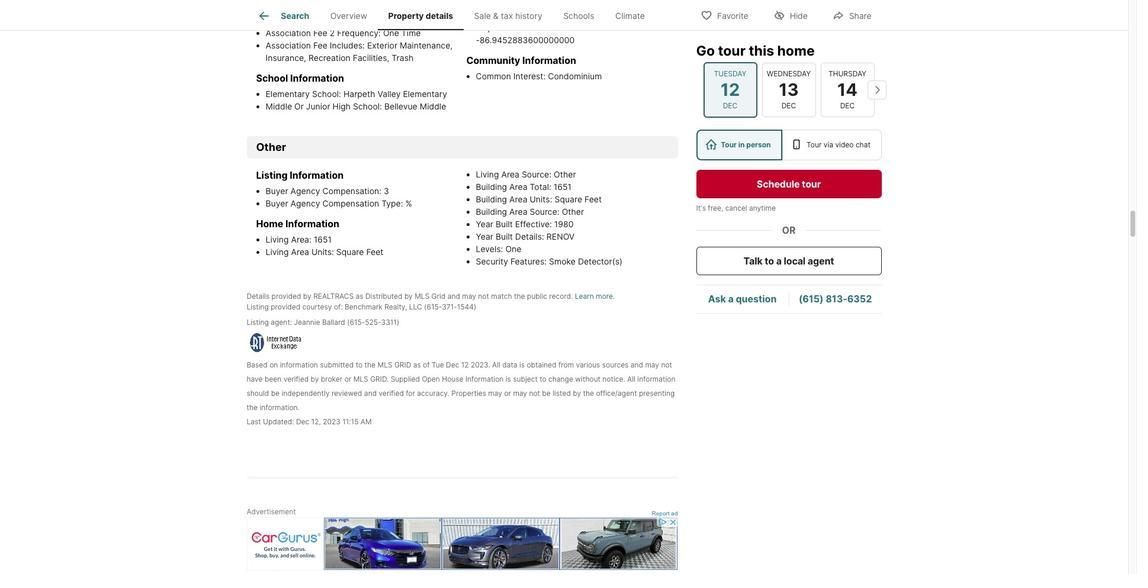 Task type: vqa. For each thing, say whether or not it's contained in the screenshot.
sources
yes



Task type: locate. For each thing, give the bounding box(es) containing it.
1 vertical spatial frequency:
[[337, 28, 381, 38]]

property details
[[389, 11, 453, 21]]

area:
[[291, 235, 312, 245]]

one inside the living area source: other building area total: 1651 building area units: square feet building area source: other year built effective: 1980 year built details: renov levels: one security features: smoke detector(s)
[[506, 244, 522, 254]]

as
[[356, 292, 364, 301], [413, 361, 421, 370]]

0 vertical spatial source:
[[522, 170, 552, 180]]

1 horizontal spatial tour
[[807, 140, 822, 149]]

listed
[[553, 389, 571, 398]]

dec down 13
[[782, 101, 797, 110]]

(615)
[[799, 294, 824, 305]]

dec down the tuesday
[[723, 101, 738, 110]]

information for listing
[[290, 170, 344, 181]]

schedule
[[757, 178, 800, 190]]

broker
[[321, 375, 343, 384]]

one inside association fee frequency: monthly association fee 2: $250 association fee 2 frequency: one time
[[383, 28, 399, 38]]

middle right bellevue
[[420, 101, 446, 111]]

0 horizontal spatial not
[[478, 292, 489, 301]]

1 vertical spatial buyer
[[266, 199, 288, 209]]

tax
[[501, 11, 513, 21]]

information right the "on"
[[280, 361, 318, 370]]

4 fee from the top
[[313, 40, 328, 50]]

tour in person option
[[697, 130, 783, 161]]

information inside community information common interest: condominium
[[523, 54, 577, 66]]

to
[[765, 255, 775, 267], [356, 361, 363, 370], [540, 375, 547, 384]]

trash
[[392, 52, 414, 63]]

1 vertical spatial listing
[[247, 303, 269, 312]]

sale & tax history
[[474, 11, 543, 21]]

0 vertical spatial all
[[493, 361, 501, 370]]

verified
[[284, 375, 309, 384], [379, 389, 404, 398]]

square up '1980'
[[555, 194, 583, 204]]

1 vertical spatial provided
[[271, 303, 301, 312]]

12 left the 2023.
[[462, 361, 469, 370]]

list box containing tour in person
[[697, 130, 882, 161]]

via
[[824, 140, 834, 149]]

frequency: up $250
[[330, 3, 374, 13]]

tuesday
[[714, 69, 747, 78]]

as up listing provided courtesy of: benchmark realty, llc (615-371-1544)
[[356, 292, 364, 301]]

1 horizontal spatial units:
[[530, 194, 553, 204]]

tab list containing search
[[247, 0, 665, 30]]

feet inside home information living area: 1651 living area units: square feet
[[367, 247, 384, 257]]

building
[[476, 182, 507, 192], [476, 194, 507, 204], [476, 207, 507, 217]]

1 horizontal spatial information
[[638, 375, 676, 384]]

2 horizontal spatial not
[[662, 361, 673, 370]]

and right sources
[[631, 361, 644, 370]]

fee right search
[[313, 3, 328, 13]]

information up area:
[[286, 218, 340, 230]]

0 horizontal spatial to
[[356, 361, 363, 370]]

1 horizontal spatial be
[[542, 389, 551, 398]]

information for home
[[286, 218, 340, 230]]

or up reviewed
[[345, 375, 352, 384]]

association fee includes:
[[266, 40, 367, 50]]

dec for 12
[[723, 101, 738, 110]]

information
[[523, 54, 577, 66], [290, 72, 344, 84], [290, 170, 344, 181], [286, 218, 340, 230], [466, 375, 504, 384]]

frequency: down $250
[[337, 28, 381, 38]]

by up llc
[[405, 292, 413, 301]]

0 vertical spatial 12
[[721, 79, 740, 100]]

all left data
[[493, 361, 501, 370]]

units: down total:
[[530, 194, 553, 204]]

(615- down details provided by realtracs as distributed by mls grid and may not match the public record. learn more.
[[424, 303, 442, 312]]

1 horizontal spatial as
[[413, 361, 421, 370]]

1 horizontal spatial not
[[529, 389, 540, 398]]

the
[[514, 292, 525, 301], [365, 361, 376, 370], [583, 389, 594, 398], [247, 404, 258, 413]]

1651 right area:
[[314, 235, 332, 245]]

1 built from the top
[[496, 219, 513, 229]]

2 vertical spatial not
[[529, 389, 540, 398]]

junior
[[306, 101, 331, 111]]

86.9452883600000000
[[480, 35, 575, 45]]

verified up independently
[[284, 375, 309, 384]]

all
[[493, 361, 501, 370], [628, 375, 636, 384]]

elementary up bellevue
[[403, 89, 447, 99]]

2 vertical spatial building
[[476, 207, 507, 217]]

listing inside listing information buyer agency compensation: 3 buyer agency compensation type: %
[[256, 170, 288, 181]]

0 horizontal spatial (615-
[[347, 318, 365, 327]]

0 vertical spatial information
[[280, 361, 318, 370]]

0 horizontal spatial mls
[[354, 375, 369, 384]]

square
[[555, 194, 583, 204], [337, 247, 364, 257]]

as left of
[[413, 361, 421, 370]]

information for community
[[523, 54, 577, 66]]

history
[[516, 11, 543, 21]]

2 middle from the left
[[420, 101, 446, 111]]

1 middle from the left
[[266, 101, 292, 111]]

1 horizontal spatial 12
[[721, 79, 740, 100]]

notice.
[[603, 375, 626, 384]]

and down 'grid.'
[[364, 389, 377, 398]]

be down been
[[271, 389, 280, 398]]

frequency:
[[330, 3, 374, 13], [337, 28, 381, 38]]

1 vertical spatial mls
[[378, 361, 393, 370]]

to right the submitted
[[356, 361, 363, 370]]

by
[[303, 292, 312, 301], [405, 292, 413, 301], [311, 375, 319, 384], [573, 389, 581, 398]]

1 vertical spatial agency
[[291, 199, 320, 209]]

by right the listed
[[573, 389, 581, 398]]

1 vertical spatial building
[[476, 194, 507, 204]]

living
[[476, 170, 499, 180], [266, 235, 289, 245], [266, 247, 289, 257]]

0 vertical spatial building
[[476, 182, 507, 192]]

1 vertical spatial units:
[[312, 247, 334, 257]]

units:
[[530, 194, 553, 204], [312, 247, 334, 257]]

1 vertical spatial year
[[476, 232, 494, 242]]

2 buyer from the top
[[266, 199, 288, 209]]

learn
[[575, 292, 594, 301]]

1 horizontal spatial middle
[[420, 101, 446, 111]]

0 vertical spatial year
[[476, 219, 494, 229]]

not down 'subject'
[[529, 389, 540, 398]]

1 vertical spatial and
[[631, 361, 644, 370]]

1651 right total:
[[554, 182, 572, 192]]

effective:
[[516, 219, 552, 229]]

1 horizontal spatial one
[[506, 244, 522, 254]]

fee left 2:
[[313, 15, 328, 25]]

source: up the effective:
[[530, 207, 560, 217]]

common
[[476, 71, 511, 81]]

1 vertical spatial feet
[[367, 247, 384, 257]]

fee left 2
[[313, 28, 328, 38]]

mls left 'grid.'
[[354, 375, 369, 384]]

0 vertical spatial feet
[[585, 194, 602, 204]]

agency up area:
[[291, 199, 320, 209]]

schools tab
[[553, 2, 605, 30]]

0 vertical spatial other
[[256, 141, 286, 153]]

3 fee from the top
[[313, 28, 328, 38]]

elementary up the or
[[266, 89, 310, 99]]

to inside "link"
[[765, 255, 775, 267]]

free,
[[708, 204, 724, 213]]

elementary
[[266, 89, 310, 99], [403, 89, 447, 99]]

0 vertical spatial (615-
[[424, 303, 442, 312]]

1 horizontal spatial a
[[777, 255, 782, 267]]

dec up house
[[446, 361, 460, 370]]

hide
[[790, 10, 808, 20]]

1 vertical spatial is
[[506, 375, 511, 384]]

1 horizontal spatial square
[[555, 194, 583, 204]]

1 vertical spatial source:
[[530, 207, 560, 217]]

bellevue
[[385, 101, 418, 111]]

search
[[281, 11, 309, 21]]

be left the listed
[[542, 389, 551, 398]]

0 vertical spatial a
[[777, 255, 782, 267]]

feet inside the living area source: other building area total: 1651 building area units: square feet building area source: other year built effective: 1980 year built details: renov levels: one security features: smoke detector(s)
[[585, 194, 602, 204]]

compensation:
[[323, 186, 382, 196]]

various
[[576, 361, 601, 370]]

dec inside thursday 14 dec
[[841, 101, 855, 110]]

1 vertical spatial built
[[496, 232, 513, 242]]

0 vertical spatial not
[[478, 292, 489, 301]]

tuesday 12 dec
[[714, 69, 747, 110]]

dec for 14
[[841, 101, 855, 110]]

fee up recreation at top
[[313, 40, 328, 50]]

0 vertical spatial 1651
[[554, 182, 572, 192]]

1 horizontal spatial and
[[448, 292, 460, 301]]

ask a question
[[709, 294, 777, 305]]

agent
[[808, 255, 835, 267]]

12 down the tuesday
[[721, 79, 740, 100]]

association fee frequency: monthly association fee 2: $250 association fee 2 frequency: one time
[[266, 3, 421, 38]]

tue
[[432, 361, 444, 370]]

maintenance,
[[400, 40, 453, 50]]

0 horizontal spatial 12
[[462, 361, 469, 370]]

tour right schedule
[[803, 178, 822, 190]]

listing left "agent:"
[[247, 318, 269, 327]]

on
[[270, 361, 278, 370]]

school: up junior
[[312, 89, 341, 99]]

high
[[333, 101, 351, 111]]

information up compensation: in the left top of the page
[[290, 170, 344, 181]]

all right notice.
[[628, 375, 636, 384]]

12 inside tuesday 12 dec
[[721, 79, 740, 100]]

last
[[247, 418, 261, 427]]

0 vertical spatial verified
[[284, 375, 309, 384]]

and
[[448, 292, 460, 301], [631, 361, 644, 370], [364, 389, 377, 398]]

is right data
[[520, 361, 525, 370]]

and up 371-
[[448, 292, 460, 301]]

2:
[[330, 15, 337, 25]]

tour
[[721, 140, 737, 149], [807, 140, 822, 149]]

0 horizontal spatial as
[[356, 292, 364, 301]]

tour for tour via video chat
[[807, 140, 822, 149]]

the up last
[[247, 404, 258, 413]]

2 horizontal spatial to
[[765, 255, 775, 267]]

tour left via
[[807, 140, 822, 149]]

is down data
[[506, 375, 511, 384]]

1 fee from the top
[[313, 3, 328, 13]]

not left match
[[478, 292, 489, 301]]

2 tour from the left
[[807, 140, 822, 149]]

1 agency from the top
[[291, 186, 320, 196]]

0 horizontal spatial feet
[[367, 247, 384, 257]]

1651
[[554, 182, 572, 192], [314, 235, 332, 245]]

1 horizontal spatial elementary
[[403, 89, 447, 99]]

dec inside tuesday 12 dec
[[723, 101, 738, 110]]

$250
[[340, 15, 360, 25]]

favorite button
[[691, 3, 759, 27]]

a right ask at the bottom of the page
[[729, 294, 734, 305]]

school
[[256, 72, 288, 84]]

information inside home information living area: 1651 living area units: square feet
[[286, 218, 340, 230]]

0 horizontal spatial all
[[493, 361, 501, 370]]

security
[[476, 257, 508, 267]]

not up presenting
[[662, 361, 673, 370]]

1 vertical spatial school:
[[353, 101, 382, 111]]

1 horizontal spatial mls
[[378, 361, 393, 370]]

4 association from the top
[[266, 40, 311, 50]]

thursday 14 dec
[[829, 69, 867, 110]]

may down 'subject'
[[513, 389, 527, 398]]

36.0669922100000000 -86.9452883600000000
[[476, 22, 637, 45]]

tab list
[[247, 0, 665, 30]]

listing for information
[[256, 170, 288, 181]]

1 building from the top
[[476, 182, 507, 192]]

tour left in at the right of the page
[[721, 140, 737, 149]]

0 vertical spatial as
[[356, 292, 364, 301]]

1 horizontal spatial 1651
[[554, 182, 572, 192]]

hide button
[[764, 3, 818, 27]]

levels:
[[476, 244, 503, 254]]

0 vertical spatial square
[[555, 194, 583, 204]]

independently
[[282, 389, 330, 398]]

dec inside based on information submitted to the mls grid as of tue dec 12 2023. all data is obtained from various sources and may not have been verified by broker or mls grid. supplied open house information is subject to change without notice. all information should be independently reviewed and verified for accuracy. properties may or may not be listed by the office/agent presenting the information.
[[446, 361, 460, 370]]

1 tour from the left
[[721, 140, 737, 149]]

one up features:
[[506, 244, 522, 254]]

(615- down listing provided courtesy of: benchmark realty, llc (615-371-1544)
[[347, 318, 365, 327]]

one up exterior
[[383, 28, 399, 38]]

1 vertical spatial one
[[506, 244, 522, 254]]

0 horizontal spatial middle
[[266, 101, 292, 111]]

2 be from the left
[[542, 389, 551, 398]]

0 vertical spatial built
[[496, 219, 513, 229]]

am
[[361, 418, 372, 427]]

be
[[271, 389, 280, 398], [542, 389, 551, 398]]

1 year from the top
[[476, 219, 494, 229]]

listing down details
[[247, 303, 269, 312]]

1 vertical spatial as
[[413, 361, 421, 370]]

0 vertical spatial one
[[383, 28, 399, 38]]

dec inside wednesday 13 dec
[[782, 101, 797, 110]]

to down obtained
[[540, 375, 547, 384]]

ad region
[[247, 518, 678, 571]]

to right "talk"
[[765, 255, 775, 267]]

2 elementary from the left
[[403, 89, 447, 99]]

1 elementary from the left
[[266, 89, 310, 99]]

1 vertical spatial living
[[266, 235, 289, 245]]

agency left compensation: in the left top of the page
[[291, 186, 320, 196]]

source: up total:
[[522, 170, 552, 180]]

anytime
[[750, 204, 776, 213]]

or
[[783, 225, 796, 236]]

information up interest:
[[523, 54, 577, 66]]

verified down 'grid.'
[[379, 389, 404, 398]]

middle left the or
[[266, 101, 292, 111]]

0 horizontal spatial 1651
[[314, 235, 332, 245]]

tour inside button
[[803, 178, 822, 190]]

middle
[[266, 101, 292, 111], [420, 101, 446, 111]]

information inside school information elementary school: harpeth valley elementary middle or junior high school: bellevue middle
[[290, 72, 344, 84]]

3 association from the top
[[266, 28, 311, 38]]

community information common interest: condominium
[[467, 54, 602, 81]]

2 agency from the top
[[291, 199, 320, 209]]

report ad
[[652, 511, 678, 517]]

a
[[777, 255, 782, 267], [729, 294, 734, 305]]

tour up the tuesday
[[719, 43, 746, 59]]

0 vertical spatial school:
[[312, 89, 341, 99]]

mls up llc
[[415, 292, 430, 301]]

provided for listing
[[271, 303, 301, 312]]

(615-
[[424, 303, 442, 312], [347, 318, 365, 327]]

realty,
[[385, 303, 407, 312]]

information up presenting
[[638, 375, 676, 384]]

information down the 2023.
[[466, 375, 504, 384]]

0 horizontal spatial units:
[[312, 247, 334, 257]]

1 vertical spatial or
[[505, 389, 511, 398]]

None button
[[704, 62, 758, 118], [762, 63, 816, 117], [821, 63, 875, 117], [704, 62, 758, 118], [762, 63, 816, 117], [821, 63, 875, 117]]

share
[[850, 10, 872, 20]]

information inside based on information submitted to the mls grid as of tue dec 12 2023. all data is obtained from various sources and may not have been verified by broker or mls grid. supplied open house information is subject to change without notice. all information should be independently reviewed and verified for accuracy. properties may or may not be listed by the office/agent presenting the information.
[[466, 375, 504, 384]]

last updated: dec 12, 2023 11:15 am
[[247, 418, 372, 427]]

monthly
[[376, 3, 408, 13]]

map
[[476, 22, 493, 32]]

0 vertical spatial agency
[[291, 186, 320, 196]]

dec down 14
[[841, 101, 855, 110]]

1 horizontal spatial is
[[520, 361, 525, 370]]

square up realtracs
[[337, 247, 364, 257]]

1 vertical spatial 12
[[462, 361, 469, 370]]

0 vertical spatial or
[[345, 375, 352, 384]]

source:
[[522, 170, 552, 180], [530, 207, 560, 217]]

0 horizontal spatial is
[[506, 375, 511, 384]]

tour for tour in person
[[721, 140, 737, 149]]

area inside home information living area: 1651 living area units: square feet
[[291, 247, 309, 257]]

list box
[[697, 130, 882, 161]]

1 vertical spatial square
[[337, 247, 364, 257]]

or down data
[[505, 389, 511, 398]]

1 vertical spatial verified
[[379, 389, 404, 398]]

0 vertical spatial listing
[[256, 170, 288, 181]]

0 horizontal spatial one
[[383, 28, 399, 38]]

0 horizontal spatial square
[[337, 247, 364, 257]]

information inside listing information buyer agency compensation: 3 buyer agency compensation type: %
[[290, 170, 344, 181]]

1 horizontal spatial to
[[540, 375, 547, 384]]

information down recreation at top
[[290, 72, 344, 84]]

2 year from the top
[[476, 232, 494, 242]]

details provided by realtracs as distributed by mls grid and may not match the public record. learn more.
[[247, 292, 615, 301]]

0 vertical spatial provided
[[272, 292, 301, 301]]

%
[[406, 199, 412, 209]]

mls up 'grid.'
[[378, 361, 393, 370]]

1 vertical spatial tour
[[803, 178, 822, 190]]

go tour this home
[[697, 43, 815, 59]]

1 vertical spatial all
[[628, 375, 636, 384]]

units: up realtracs
[[312, 247, 334, 257]]

listing up home on the left of page
[[256, 170, 288, 181]]

a left local
[[777, 255, 782, 267]]

1 vertical spatial to
[[356, 361, 363, 370]]

2 vertical spatial mls
[[354, 375, 369, 384]]

office/agent
[[596, 389, 637, 398]]

school: down harpeth
[[353, 101, 382, 111]]

0 vertical spatial is
[[520, 361, 525, 370]]

2 vertical spatial listing
[[247, 318, 269, 327]]

1 horizontal spatial tour
[[803, 178, 822, 190]]



Task type: describe. For each thing, give the bounding box(es) containing it.
3 building from the top
[[476, 207, 507, 217]]

1980
[[555, 219, 574, 229]]

listing for agent:
[[247, 318, 269, 327]]

community
[[467, 54, 521, 66]]

accuracy.
[[417, 389, 450, 398]]

the down without
[[583, 389, 594, 398]]

sources
[[603, 361, 629, 370]]

ask a question link
[[709, 294, 777, 305]]

thursday
[[829, 69, 867, 78]]

1 vertical spatial not
[[662, 361, 673, 370]]

based on information submitted to the mls grid as of tue dec 12 2023. all data is obtained from various sources and may not have been verified by broker or mls grid. supplied open house information is subject to change without notice. all information should be independently reviewed and verified for accuracy. properties may or may not be listed by the office/agent presenting the information.
[[247, 361, 676, 413]]

it's
[[697, 204, 706, 213]]

schedule tour button
[[697, 170, 882, 199]]

tour for schedule
[[803, 178, 822, 190]]

open
[[422, 375, 440, 384]]

1 vertical spatial information
[[638, 375, 676, 384]]

climate
[[616, 11, 645, 21]]

11:15
[[343, 418, 359, 427]]

wednesday
[[767, 69, 811, 78]]

provided for details
[[272, 292, 301, 301]]

climate tab
[[605, 2, 656, 30]]

change
[[549, 375, 574, 384]]

data
[[503, 361, 518, 370]]

ad
[[672, 511, 678, 517]]

tour for go
[[719, 43, 746, 59]]

llc
[[409, 303, 422, 312]]

1 association from the top
[[266, 3, 311, 13]]

tour in person
[[721, 140, 771, 149]]

this
[[749, 43, 775, 59]]

for
[[406, 389, 415, 398]]

1 be from the left
[[271, 389, 280, 398]]

(615) 813-6352
[[799, 294, 873, 305]]

1 buyer from the top
[[266, 186, 288, 196]]

coordinate:
[[496, 22, 541, 32]]

may up 1544)
[[462, 292, 476, 301]]

-
[[476, 35, 480, 45]]

local
[[784, 255, 806, 267]]

properties
[[452, 389, 487, 398]]

home information living area: 1651 living area units: square feet
[[256, 218, 384, 257]]

14
[[838, 79, 858, 100]]

living inside the living area source: other building area total: 1651 building area units: square feet building area source: other year built effective: 1980 year built details: renov levels: one security features: smoke detector(s)
[[476, 170, 499, 180]]

updated:
[[263, 418, 294, 427]]

1 horizontal spatial (615-
[[424, 303, 442, 312]]

1544)
[[457, 303, 477, 312]]

the left the public
[[514, 292, 525, 301]]

dec left 12,
[[296, 418, 309, 427]]

favorite
[[718, 10, 749, 20]]

2 vertical spatial to
[[540, 375, 547, 384]]

sale & tax history tab
[[464, 2, 553, 30]]

813-
[[826, 294, 848, 305]]

2 vertical spatial living
[[266, 247, 289, 257]]

search link
[[257, 9, 309, 23]]

12,
[[311, 418, 321, 427]]

grid
[[432, 292, 446, 301]]

benchmark
[[345, 303, 383, 312]]

may up presenting
[[646, 361, 660, 370]]

0 vertical spatial and
[[448, 292, 460, 301]]

12 inside based on information submitted to the mls grid as of tue dec 12 2023. all data is obtained from various sources and may not have been verified by broker or mls grid. supplied open house information is subject to change without notice. all information should be independently reviewed and verified for accuracy. properties may or may not be listed by the office/agent presenting the information.
[[462, 361, 469, 370]]

overview
[[331, 11, 368, 21]]

details:
[[516, 232, 545, 242]]

1651 inside the living area source: other building area total: 1651 building area units: square feet building area source: other year built effective: 1980 year built details: renov levels: one security features: smoke detector(s)
[[554, 182, 572, 192]]

2 association from the top
[[266, 15, 311, 25]]

should
[[247, 389, 269, 398]]

advertisement
[[247, 508, 296, 517]]

1651 inside home information living area: 1651 living area units: square feet
[[314, 235, 332, 245]]

2 vertical spatial and
[[364, 389, 377, 398]]

a inside talk to a local agent "link"
[[777, 255, 782, 267]]

information.
[[260, 404, 300, 413]]

371-
[[442, 303, 457, 312]]

listing provided courtesy of: benchmark realty, llc (615-371-1544)
[[247, 303, 477, 312]]

square inside home information living area: 1651 living area units: square feet
[[337, 247, 364, 257]]

0 vertical spatial frequency:
[[330, 3, 374, 13]]

units: inside the living area source: other building area total: 1651 building area units: square feet building area source: other year built effective: 1980 year built details: renov levels: one security features: smoke detector(s)
[[530, 194, 553, 204]]

jeannie
[[294, 318, 320, 327]]

share button
[[823, 3, 882, 27]]

type:
[[382, 199, 403, 209]]

talk to a local agent link
[[697, 247, 882, 276]]

(615) 813-6352 link
[[799, 294, 873, 305]]

2
[[330, 28, 335, 38]]

property
[[389, 11, 424, 21]]

36.0669922100000000
[[544, 22, 637, 32]]

harpeth
[[344, 89, 375, 99]]

without
[[576, 375, 601, 384]]

property details tab
[[378, 2, 464, 30]]

0 vertical spatial mls
[[415, 292, 430, 301]]

1 horizontal spatial school:
[[353, 101, 382, 111]]

square inside the living area source: other building area total: 1651 building area units: square feet building area source: other year built effective: 1980 year built details: renov levels: one security features: smoke detector(s)
[[555, 194, 583, 204]]

interest:
[[514, 71, 546, 81]]

overview tab
[[320, 2, 378, 30]]

2 built from the top
[[496, 232, 513, 242]]

talk
[[744, 255, 763, 267]]

grid.
[[370, 375, 389, 384]]

6352
[[848, 294, 873, 305]]

dec for 13
[[782, 101, 797, 110]]

school information elementary school: harpeth valley elementary middle or junior high school: bellevue middle
[[256, 72, 447, 111]]

person
[[747, 140, 771, 149]]

as inside based on information submitted to the mls grid as of tue dec 12 2023. all data is obtained from various sources and may not have been verified by broker or mls grid. supplied open house information is subject to change without notice. all information should be independently reviewed and verified for accuracy. properties may or may not be listed by the office/agent presenting the information.
[[413, 361, 421, 370]]

based
[[247, 361, 268, 370]]

time
[[402, 28, 421, 38]]

listing for provided
[[247, 303, 269, 312]]

0 horizontal spatial school:
[[312, 89, 341, 99]]

or
[[295, 101, 304, 111]]

1 horizontal spatial verified
[[379, 389, 404, 398]]

realtracs
[[314, 292, 354, 301]]

courtesy
[[303, 303, 332, 312]]

includes:
[[330, 40, 365, 50]]

2 horizontal spatial and
[[631, 361, 644, 370]]

tour via video chat
[[807, 140, 871, 149]]

by up independently
[[311, 375, 319, 384]]

reviewed
[[332, 389, 362, 398]]

1 horizontal spatial all
[[628, 375, 636, 384]]

2 building from the top
[[476, 194, 507, 204]]

by up courtesy
[[303, 292, 312, 301]]

units: inside home information living area: 1651 living area units: square feet
[[312, 247, 334, 257]]

total:
[[530, 182, 552, 192]]

presenting
[[639, 389, 675, 398]]

tour via video chat option
[[783, 130, 882, 161]]

grid
[[395, 361, 411, 370]]

compensation
[[323, 199, 379, 209]]

cancel
[[726, 204, 748, 213]]

match
[[491, 292, 512, 301]]

been
[[265, 375, 282, 384]]

0 horizontal spatial or
[[345, 375, 352, 384]]

insurance,
[[266, 52, 306, 63]]

1 vertical spatial a
[[729, 294, 734, 305]]

0 horizontal spatial verified
[[284, 375, 309, 384]]

2 vertical spatial other
[[562, 207, 584, 217]]

agent:
[[271, 318, 292, 327]]

record.
[[550, 292, 573, 301]]

of
[[423, 361, 430, 370]]

1 vertical spatial (615-
[[347, 318, 365, 327]]

house
[[442, 375, 464, 384]]

2 fee from the top
[[313, 15, 328, 25]]

1 vertical spatial other
[[554, 170, 576, 180]]

the up 'grid.'
[[365, 361, 376, 370]]

next image
[[868, 81, 887, 99]]

0 horizontal spatial information
[[280, 361, 318, 370]]

may right properties
[[489, 389, 503, 398]]

distributed
[[366, 292, 403, 301]]

listing agent: jeannie ballard (615-525-3311)
[[247, 318, 400, 327]]

have
[[247, 375, 263, 384]]

information for school
[[290, 72, 344, 84]]

report ad button
[[652, 511, 678, 520]]

sale
[[474, 11, 491, 21]]

it's free, cancel anytime
[[697, 204, 776, 213]]



